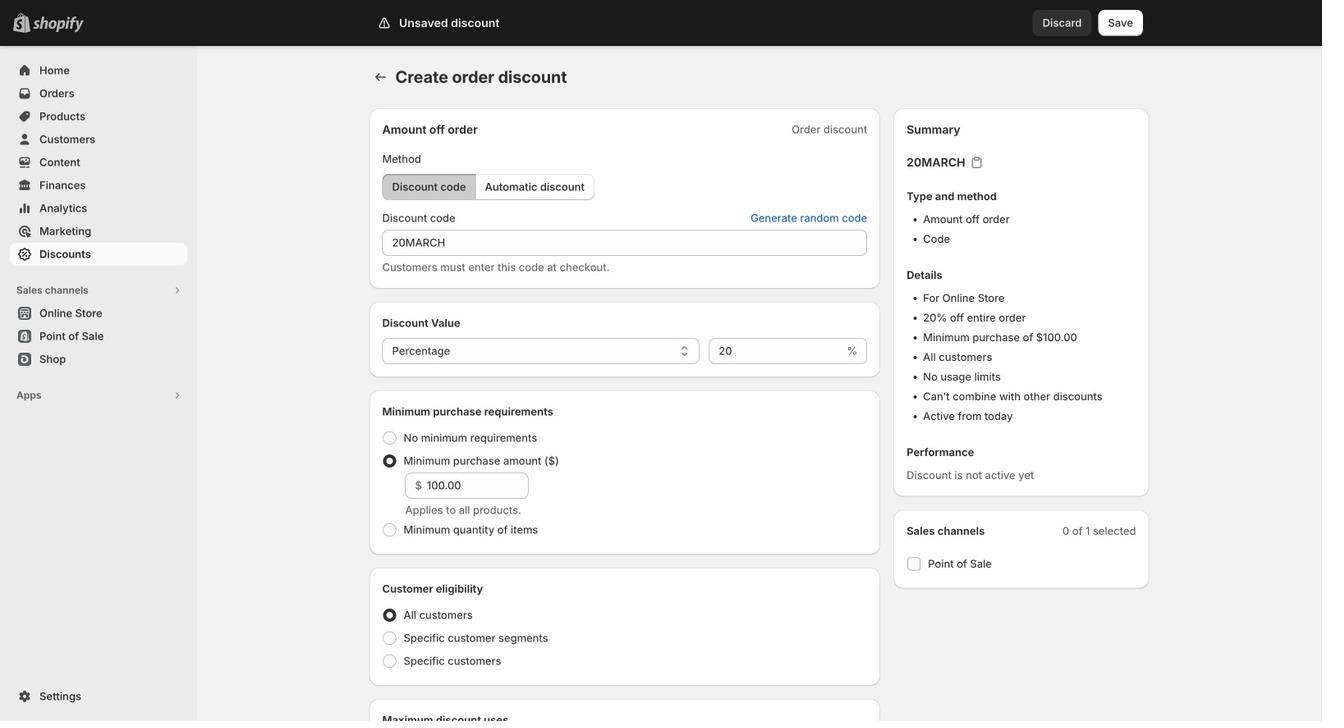Task type: describe. For each thing, give the bounding box(es) containing it.
shopify image
[[33, 16, 84, 33]]

0.00 text field
[[427, 473, 528, 499]]



Task type: locate. For each thing, give the bounding box(es) containing it.
None text field
[[382, 230, 867, 256], [709, 338, 844, 365], [382, 230, 867, 256], [709, 338, 844, 365]]



Task type: vqa. For each thing, say whether or not it's contained in the screenshot.
0.00 Text Field
yes



